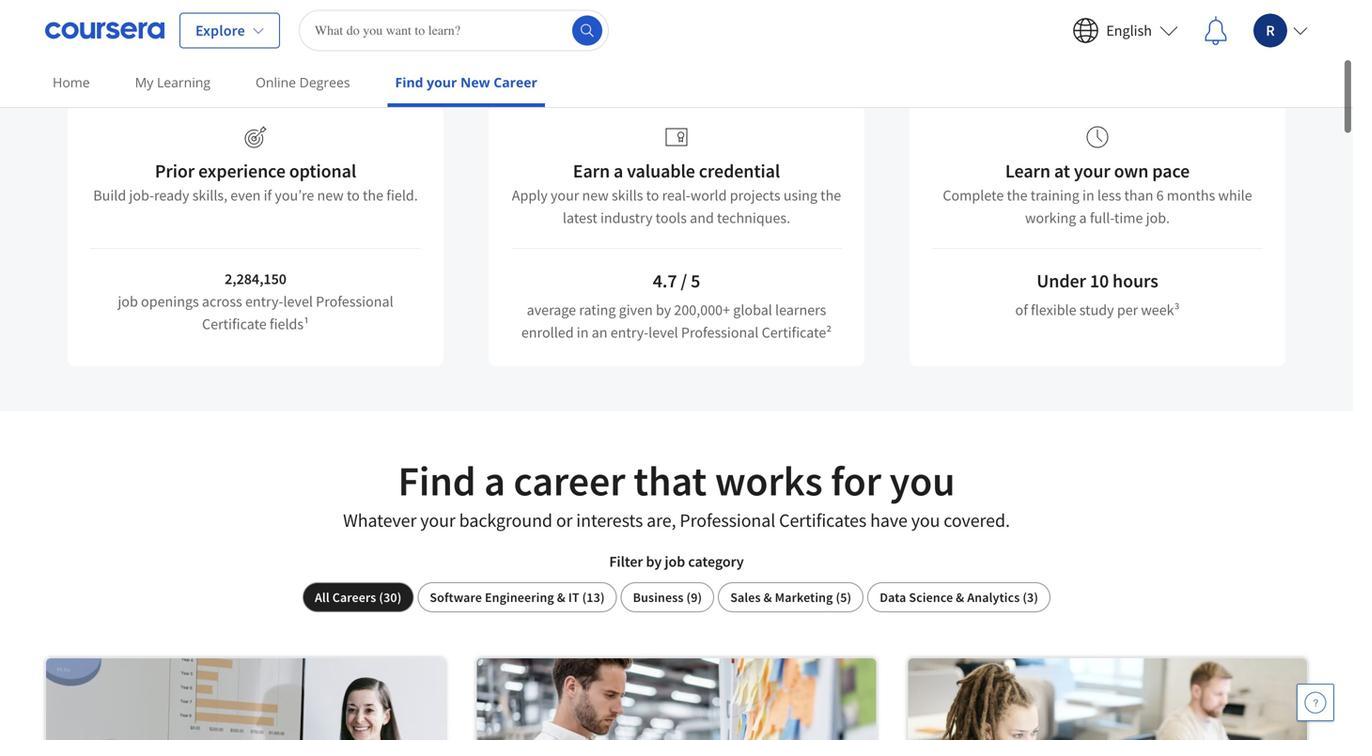 Task type: vqa. For each thing, say whether or not it's contained in the screenshot.
the Social Sciences popup button
no



Task type: locate. For each thing, give the bounding box(es) containing it.
entry- down 2,284,150
[[245, 292, 283, 311]]

new
[[461, 73, 490, 91]]

careers
[[332, 589, 376, 606]]

level down "given"
[[649, 323, 678, 342]]

filter by job category
[[609, 553, 744, 571]]

level up fields¹
[[283, 292, 313, 311]]

0 horizontal spatial level
[[283, 292, 313, 311]]

& right the sales
[[764, 589, 772, 606]]

training up career
[[516, 18, 576, 42]]

credential right earn
[[665, 18, 744, 42]]

entry- down "given"
[[611, 323, 649, 342]]

1 vertical spatial in
[[577, 323, 589, 342]]

to down optional at the left top of the page
[[347, 186, 360, 205]]

find your new career link
[[388, 61, 545, 107]]

1 the from the left
[[363, 186, 384, 205]]

per
[[1117, 301, 1138, 320]]

home link
[[45, 61, 97, 103]]

2 horizontal spatial level
[[649, 323, 678, 342]]

Software Engineering & IT (13) button
[[418, 583, 617, 613]]

2 to from the left
[[646, 186, 659, 205]]

are,
[[647, 509, 676, 532]]

0 vertical spatial level
[[476, 18, 512, 42]]

interests
[[576, 509, 643, 532]]

1 horizontal spatial entry-
[[611, 323, 649, 342]]

new down earn
[[582, 186, 609, 205]]

find down professional-
[[395, 73, 423, 91]]

professional inside 2,284,150 job openings across entry-level professional certificate fields¹
[[316, 292, 393, 311]]

background
[[459, 509, 553, 532]]

analytics
[[967, 589, 1020, 606]]

level inside 4.7 / 5 average rating given by 200,000+ global learners enrolled in an entry-level professional certificate²
[[649, 323, 678, 342]]

techniques.
[[717, 209, 791, 227]]

1 vertical spatial job
[[665, 553, 685, 571]]

business (9)
[[633, 589, 702, 606]]

credential
[[665, 18, 744, 42], [699, 159, 780, 183]]

and inside earn a valuable credential apply your new skills to real-world projects using the latest industry tools and techniques.
[[690, 209, 714, 227]]

the inside learn at your own pace complete the training in less than 6 months while working a full-time job.
[[1007, 186, 1028, 205]]

time
[[1115, 209, 1143, 227]]

1 to from the left
[[347, 186, 360, 205]]

online degrees
[[256, 73, 350, 91]]

0 horizontal spatial training
[[516, 18, 576, 42]]

Business (9) button
[[621, 583, 715, 613]]

fields¹
[[270, 315, 309, 334]]

works
[[715, 455, 823, 507]]

1 vertical spatial and
[[690, 209, 714, 227]]

the
[[363, 186, 384, 205], [821, 186, 841, 205], [1007, 186, 1028, 205]]

valuable
[[627, 159, 695, 183]]

you're
[[275, 186, 314, 205]]

global
[[733, 301, 772, 320]]

a
[[652, 18, 662, 42], [614, 159, 623, 183], [1080, 209, 1087, 227], [484, 455, 505, 507]]

0 vertical spatial find
[[395, 73, 423, 91]]

1 vertical spatial by
[[656, 301, 671, 320]]

1 vertical spatial professional
[[681, 323, 759, 342]]

option group containing all careers (30)
[[303, 583, 1051, 613]]

option group
[[303, 583, 1051, 613]]

training up working
[[1031, 186, 1080, 205]]

0 vertical spatial entry-
[[245, 292, 283, 311]]

0 horizontal spatial job
[[118, 292, 138, 311]]

you
[[890, 455, 955, 507], [911, 509, 940, 532]]

0 horizontal spatial the
[[363, 186, 384, 205]]

if
[[264, 186, 272, 205]]

help center image
[[1305, 692, 1327, 714]]

find up 'whatever'
[[398, 455, 476, 507]]

1 horizontal spatial in
[[1083, 186, 1095, 205]]

online
[[256, 73, 296, 91]]

english
[[1107, 21, 1152, 40]]

enrolled
[[522, 323, 574, 342]]

4.7 / 5 average rating given by 200,000+ global learners enrolled in an entry-level professional certificate²
[[522, 269, 832, 342]]

coursera image
[[45, 16, 164, 46]]

and down the world
[[690, 209, 714, 227]]

10
[[1090, 269, 1109, 293]]

2 vertical spatial professional
[[680, 509, 776, 532]]

job left openings on the top left of page
[[118, 292, 138, 311]]

whatever
[[343, 509, 417, 532]]

your up less
[[1074, 159, 1111, 183]]

find inside find a career that works for you whatever your background or interests are, professional certificates have you covered.
[[398, 455, 476, 507]]

job inside 2,284,150 job openings across entry-level professional certificate fields¹
[[118, 292, 138, 311]]

& right science
[[956, 589, 965, 606]]

in left an
[[577, 323, 589, 342]]

and
[[580, 18, 610, 42], [690, 209, 714, 227]]

find a career that works for you whatever your background or interests are, professional certificates have you covered.
[[343, 455, 1010, 532]]

0 vertical spatial and
[[580, 18, 610, 42]]

training
[[516, 18, 576, 42], [1031, 186, 1080, 205]]

by right filter at the left bottom
[[646, 553, 662, 571]]

find for your
[[395, 73, 423, 91]]

data science & analytics (3)
[[880, 589, 1039, 606]]

entry-
[[245, 292, 283, 311], [611, 323, 649, 342]]

study
[[1080, 301, 1114, 320]]

(3)
[[1023, 589, 1039, 606]]

the right using
[[821, 186, 841, 205]]

0 horizontal spatial entry-
[[245, 292, 283, 311]]

across
[[202, 292, 242, 311]]

a up skills
[[614, 159, 623, 183]]

skills,
[[192, 186, 228, 205]]

2 horizontal spatial &
[[956, 589, 965, 606]]

1 horizontal spatial the
[[821, 186, 841, 205]]

1 vertical spatial find
[[398, 455, 476, 507]]

0 vertical spatial credential
[[665, 18, 744, 42]]

you right have
[[911, 509, 940, 532]]

1 horizontal spatial job
[[665, 553, 685, 571]]

get professional-level training and earn a credential recognized by leading companies.
[[344, 18, 1009, 42]]

0 vertical spatial professional
[[316, 292, 393, 311]]

1 vertical spatial entry-
[[611, 323, 649, 342]]

all
[[315, 589, 330, 606]]

ready
[[154, 186, 189, 205]]

have
[[870, 509, 908, 532]]

world
[[691, 186, 727, 205]]

by left leading at the top right of page
[[836, 18, 855, 42]]

1 horizontal spatial training
[[1031, 186, 1080, 205]]

1 horizontal spatial &
[[764, 589, 772, 606]]

career
[[494, 73, 538, 91]]

2 vertical spatial level
[[649, 323, 678, 342]]

1 & from the left
[[557, 589, 566, 606]]

3 & from the left
[[956, 589, 965, 606]]

a left the full-
[[1080, 209, 1087, 227]]

your right 'whatever'
[[420, 509, 456, 532]]

1 new from the left
[[317, 186, 344, 205]]

projects
[[730, 186, 781, 205]]

3 the from the left
[[1007, 186, 1028, 205]]

level up the new
[[476, 18, 512, 42]]

my learning
[[135, 73, 211, 91]]

explore button
[[180, 13, 280, 48]]

(5)
[[836, 589, 852, 606]]

you up have
[[890, 455, 955, 507]]

0 horizontal spatial to
[[347, 186, 360, 205]]

0 vertical spatial job
[[118, 292, 138, 311]]

and left earn
[[580, 18, 610, 42]]

under 10 hours of flexible study per week³
[[1016, 269, 1180, 320]]

1 vertical spatial training
[[1031, 186, 1080, 205]]

your up latest
[[551, 186, 579, 205]]

All Careers (30) button
[[303, 583, 414, 613]]

by right "given"
[[656, 301, 671, 320]]

at
[[1054, 159, 1070, 183]]

1 horizontal spatial new
[[582, 186, 609, 205]]

to left "real-"
[[646, 186, 659, 205]]

job up business (9)
[[665, 553, 685, 571]]

software engineering & it (13)
[[430, 589, 605, 606]]

your inside find a career that works for you whatever your background or interests are, professional certificates have you covered.
[[420, 509, 456, 532]]

in left less
[[1083, 186, 1095, 205]]

experience
[[198, 159, 286, 183]]

find inside find your new career link
[[395, 73, 423, 91]]

that
[[634, 455, 707, 507]]

1 horizontal spatial and
[[690, 209, 714, 227]]

1 horizontal spatial to
[[646, 186, 659, 205]]

category
[[688, 553, 744, 571]]

1 vertical spatial level
[[283, 292, 313, 311]]

0 horizontal spatial in
[[577, 323, 589, 342]]

the down learn at the right top
[[1007, 186, 1028, 205]]

credential inside earn a valuable credential apply your new skills to real-world projects using the latest industry tools and techniques.
[[699, 159, 780, 183]]

filter
[[609, 553, 643, 571]]

a up background
[[484, 455, 505, 507]]

the left "field."
[[363, 186, 384, 205]]

the inside earn a valuable credential apply your new skills to real-world projects using the latest industry tools and techniques.
[[821, 186, 841, 205]]

1 vertical spatial credential
[[699, 159, 780, 183]]

2 the from the left
[[821, 186, 841, 205]]

new down optional at the left top of the page
[[317, 186, 344, 205]]

rating
[[579, 301, 616, 320]]

2 new from the left
[[582, 186, 609, 205]]

job
[[118, 292, 138, 311], [665, 553, 685, 571]]

0 horizontal spatial &
[[557, 589, 566, 606]]

build
[[93, 186, 126, 205]]

credential up projects
[[699, 159, 780, 183]]

for
[[831, 455, 882, 507]]

level inside 2,284,150 job openings across entry-level professional certificate fields¹
[[283, 292, 313, 311]]

industry
[[601, 209, 653, 227]]

0 vertical spatial you
[[890, 455, 955, 507]]

professional inside 4.7 / 5 average rating given by 200,000+ global learners enrolled in an entry-level professional certificate²
[[681, 323, 759, 342]]

english button
[[1061, 6, 1190, 55]]

1 horizontal spatial level
[[476, 18, 512, 42]]

None search field
[[299, 10, 609, 51]]

0 horizontal spatial new
[[317, 186, 344, 205]]

new
[[317, 186, 344, 205], [582, 186, 609, 205]]

find
[[395, 73, 423, 91], [398, 455, 476, 507]]

& left it
[[557, 589, 566, 606]]

200,000+
[[674, 301, 730, 320]]

2 horizontal spatial the
[[1007, 186, 1028, 205]]

apply
[[512, 186, 548, 205]]

0 horizontal spatial and
[[580, 18, 610, 42]]

0 vertical spatial in
[[1083, 186, 1095, 205]]



Task type: describe. For each thing, give the bounding box(es) containing it.
a inside earn a valuable credential apply your new skills to real-world projects using the latest industry tools and techniques.
[[614, 159, 623, 183]]

hours
[[1113, 269, 1159, 293]]

0 vertical spatial by
[[836, 18, 855, 42]]

prior experience optional build job-ready skills, even if you're new to the field.
[[93, 159, 418, 205]]

while
[[1219, 186, 1253, 205]]

find for a
[[398, 455, 476, 507]]

working
[[1025, 209, 1077, 227]]

learn at your own pace complete the training in less than 6 months while working a full-time job.
[[943, 159, 1253, 227]]

2 vertical spatial by
[[646, 553, 662, 571]]

optional
[[289, 159, 356, 183]]

in inside 4.7 / 5 average rating given by 200,000+ global learners enrolled in an entry-level professional certificate²
[[577, 323, 589, 342]]

using
[[784, 186, 818, 205]]

of
[[1016, 301, 1028, 320]]

home
[[53, 73, 90, 91]]

professional inside find a career that works for you whatever your background or interests are, professional certificates have you covered.
[[680, 509, 776, 532]]

2,284,150
[[225, 270, 287, 289]]

average
[[527, 301, 576, 320]]

(30)
[[379, 589, 402, 606]]

recognized
[[748, 18, 833, 42]]

earn
[[573, 159, 610, 183]]

real-
[[662, 186, 691, 205]]

job-
[[129, 186, 154, 205]]

Sales & Marketing (5) button
[[718, 583, 864, 613]]

/
[[681, 269, 687, 293]]

business
[[633, 589, 684, 606]]

0 vertical spatial training
[[516, 18, 576, 42]]

certificate²
[[762, 323, 832, 342]]

r button
[[1243, 2, 1308, 59]]

flexible
[[1031, 301, 1077, 320]]

learners
[[775, 301, 826, 320]]

4.7
[[653, 269, 677, 293]]

it
[[568, 589, 580, 606]]

skills
[[612, 186, 643, 205]]

(9)
[[687, 589, 702, 606]]

science
[[909, 589, 953, 606]]

own
[[1114, 159, 1149, 183]]

given
[[619, 301, 653, 320]]

Data Science & Analytics (3) button
[[868, 583, 1051, 613]]

field.
[[387, 186, 418, 205]]

& for software engineering & it (13)
[[557, 589, 566, 606]]

job.
[[1146, 209, 1170, 227]]

new inside earn a valuable credential apply your new skills to real-world projects using the latest industry tools and techniques.
[[582, 186, 609, 205]]

by inside 4.7 / 5 average rating given by 200,000+ global learners enrolled in an entry-level professional certificate²
[[656, 301, 671, 320]]

learning
[[157, 73, 211, 91]]

my learning link
[[128, 61, 218, 103]]

2 & from the left
[[764, 589, 772, 606]]

a inside learn at your own pace complete the training in less than 6 months while working a full-time job.
[[1080, 209, 1087, 227]]

than
[[1125, 186, 1154, 205]]

software
[[430, 589, 482, 606]]

your left the new
[[427, 73, 457, 91]]

my
[[135, 73, 154, 91]]

your inside learn at your own pace complete the training in less than 6 months while working a full-time job.
[[1074, 159, 1111, 183]]

to inside the prior experience optional build job-ready skills, even if you're new to the field.
[[347, 186, 360, 205]]

an
[[592, 323, 608, 342]]

the inside the prior experience optional build job-ready skills, even if you're new to the field.
[[363, 186, 384, 205]]

companies.
[[920, 18, 1009, 42]]

(13)
[[582, 589, 605, 606]]

2,284,150 job openings across entry-level professional certificate fields¹
[[118, 270, 393, 334]]

learn
[[1006, 159, 1051, 183]]

week³
[[1141, 301, 1180, 320]]

professional-
[[374, 18, 476, 42]]

pace
[[1153, 159, 1190, 183]]

tools
[[656, 209, 687, 227]]

engineering
[[485, 589, 554, 606]]

new inside the prior experience optional build job-ready skills, even if you're new to the field.
[[317, 186, 344, 205]]

in inside learn at your own pace complete the training in less than 6 months while working a full-time job.
[[1083, 186, 1095, 205]]

marketing
[[775, 589, 833, 606]]

latest
[[563, 209, 598, 227]]

& for data science & analytics (3)
[[956, 589, 965, 606]]

6
[[1157, 186, 1164, 205]]

certificate
[[202, 315, 267, 334]]

degrees
[[300, 73, 350, 91]]

entry- inside 4.7 / 5 average rating given by 200,000+ global learners enrolled in an entry-level professional certificate²
[[611, 323, 649, 342]]

entry- inside 2,284,150 job openings across entry-level professional certificate fields¹
[[245, 292, 283, 311]]

your inside earn a valuable credential apply your new skills to real-world projects using the latest industry tools and techniques.
[[551, 186, 579, 205]]

prior
[[155, 159, 195, 183]]

covered.
[[944, 509, 1010, 532]]

complete
[[943, 186, 1004, 205]]

r
[[1266, 21, 1275, 40]]

1 vertical spatial you
[[911, 509, 940, 532]]

a inside find a career that works for you whatever your background or interests are, professional certificates have you covered.
[[484, 455, 505, 507]]

5
[[691, 269, 700, 293]]

even
[[231, 186, 261, 205]]

earn
[[614, 18, 649, 42]]

all careers (30)
[[315, 589, 402, 606]]

What do you want to learn? text field
[[299, 10, 609, 51]]

or
[[556, 509, 573, 532]]

full-
[[1090, 209, 1115, 227]]

online degrees link
[[248, 61, 358, 103]]

to inside earn a valuable credential apply your new skills to real-world projects using the latest industry tools and techniques.
[[646, 186, 659, 205]]

months
[[1167, 186, 1216, 205]]

sales
[[730, 589, 761, 606]]

leading
[[859, 18, 916, 42]]

get
[[344, 18, 371, 42]]

a right earn
[[652, 18, 662, 42]]

training inside learn at your own pace complete the training in less than 6 months while working a full-time job.
[[1031, 186, 1080, 205]]



